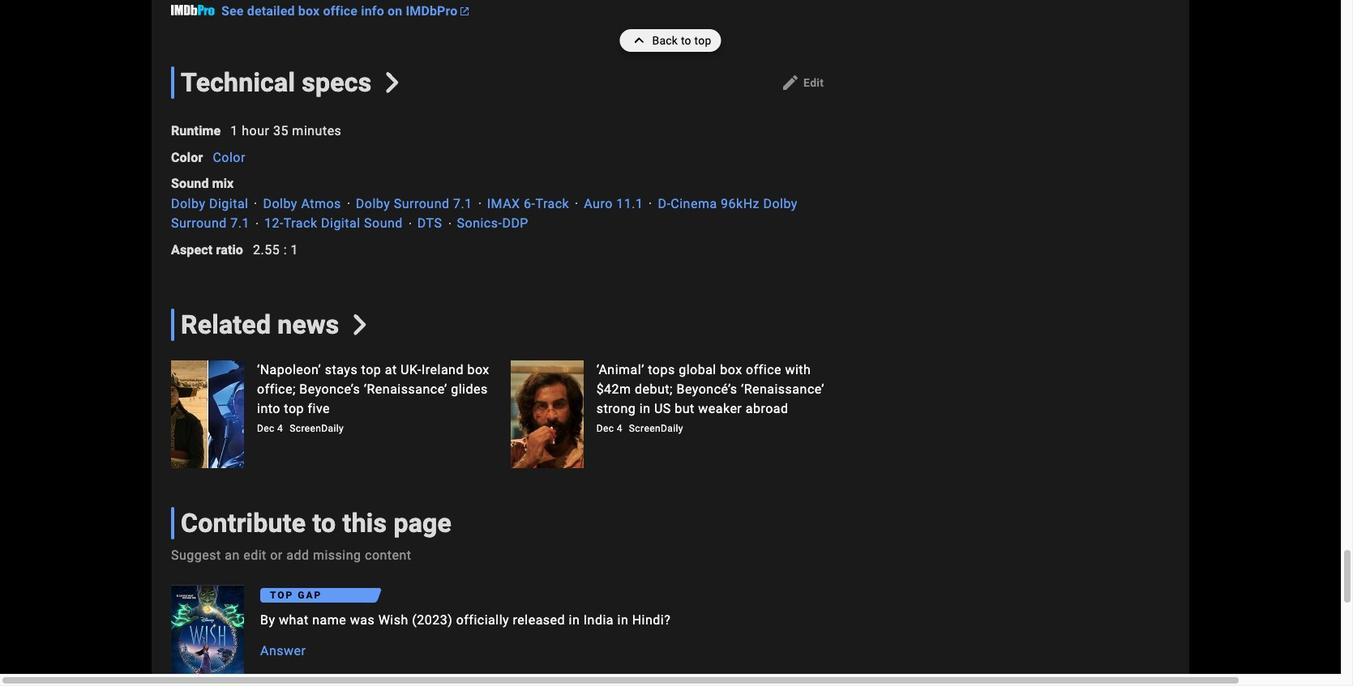 Task type: describe. For each thing, give the bounding box(es) containing it.
office inside the 'animal' tops global box office with $42m debut; beyoncé's 'renaissance' strong in us but weaker abroad dec 4 screendaily
[[746, 363, 782, 378]]

35
[[273, 123, 289, 139]]

beyoncé's
[[677, 382, 737, 398]]

strong
[[596, 402, 636, 417]]

but
[[675, 402, 695, 417]]

was
[[350, 613, 375, 629]]

top gap
[[270, 591, 322, 602]]

11.1
[[616, 196, 643, 211]]

ireland
[[422, 363, 464, 378]]

technical specs
[[181, 67, 372, 98]]

add
[[286, 548, 309, 564]]

expand less image
[[630, 29, 652, 52]]

weaker
[[698, 402, 742, 417]]

auro 11.1
[[584, 196, 643, 211]]

related news
[[181, 310, 339, 341]]

'animal'
[[596, 363, 644, 378]]

0 horizontal spatial track
[[284, 216, 317, 231]]

$42m
[[596, 382, 631, 398]]

dec inside 'napoleon' stays top at uk-ireland box office; beyonce's 'renaissance' glides into top five dec 4 screendaily
[[257, 423, 275, 435]]

see detailed box office info on imdbpro button
[[221, 3, 469, 20]]

by
[[260, 613, 275, 629]]

an
[[225, 548, 240, 564]]

suggest
[[171, 548, 221, 564]]

dolby atmos
[[263, 196, 341, 211]]

chevron right inline image for specs
[[382, 72, 403, 93]]

mix
[[212, 176, 234, 191]]

edit button
[[774, 70, 831, 96]]

imdbpro
[[406, 3, 458, 19]]

hindi?
[[632, 613, 671, 629]]

imax
[[487, 196, 520, 211]]

abroad
[[746, 402, 789, 417]]

dolby digital
[[171, 196, 248, 211]]

global
[[679, 363, 717, 378]]

top
[[270, 591, 294, 602]]

0 horizontal spatial top
[[284, 402, 304, 417]]

1 vertical spatial 1
[[291, 243, 298, 258]]

96khz
[[721, 196, 760, 211]]

by what name was wish (2023) officially released in india in hindi?
[[260, 613, 671, 629]]

dolby for dolby digital
[[171, 196, 206, 211]]

12-track digital sound button
[[264, 216, 403, 231]]

box inside 'napoleon' stays top at uk-ireland box office; beyonce's 'renaissance' glides into top five dec 4 screendaily
[[467, 363, 490, 378]]

back to top
[[652, 34, 712, 47]]

12-track digital sound
[[264, 216, 403, 231]]

india
[[584, 613, 614, 629]]

alan tudyk, chris pine, and ariana debose in wish (2023) image
[[171, 586, 244, 687]]

into
[[257, 402, 280, 417]]

0 vertical spatial surround
[[394, 196, 450, 211]]

12-
[[264, 216, 284, 231]]

answer button
[[260, 643, 306, 662]]

answer
[[260, 644, 306, 660]]

what
[[279, 613, 309, 629]]

screendaily inside 'napoleon' stays top at uk-ireland box office; beyonce's 'renaissance' glides into top five dec 4 screendaily
[[290, 423, 344, 435]]

2.55 : 1
[[253, 243, 298, 258]]

sonics-
[[457, 216, 502, 231]]

debut;
[[635, 382, 673, 398]]

related news link
[[171, 309, 370, 342]]

see detailed box office info on imdbpro
[[221, 3, 458, 19]]

2 color from the left
[[213, 150, 246, 165]]

office inside button
[[323, 3, 358, 19]]

0 horizontal spatial digital
[[209, 196, 248, 211]]

related
[[181, 310, 271, 341]]

hour
[[242, 123, 270, 139]]

contribute
[[181, 509, 306, 540]]

this
[[343, 509, 387, 540]]

office;
[[257, 382, 296, 398]]

0 vertical spatial 7.1
[[453, 196, 472, 211]]

dolby digital button
[[171, 196, 248, 211]]

in inside the 'animal' tops global box office with $42m debut; beyoncé's 'renaissance' strong in us but weaker abroad dec 4 screendaily
[[640, 402, 651, 417]]

1 vertical spatial digital
[[321, 216, 360, 231]]

content
[[365, 548, 412, 564]]

(2023)
[[412, 613, 453, 629]]

'napoleon'
[[257, 363, 321, 378]]

tops
[[648, 363, 675, 378]]

dolby atmos button
[[263, 196, 341, 211]]

ddp
[[502, 216, 529, 231]]

uk-
[[401, 363, 422, 378]]

with
[[785, 363, 811, 378]]

see
[[221, 3, 244, 19]]

launch inline image
[[461, 7, 469, 16]]

wish
[[378, 613, 409, 629]]

minutes
[[292, 123, 342, 139]]

4 inside 'napoleon' stays top at uk-ireland box office; beyonce's 'renaissance' glides into top five dec 4 screendaily
[[277, 423, 283, 435]]

'animal' tops global box office with $42m debut; beyoncé's 'renaissance' strong in us but weaker abroad dec 4 screendaily
[[596, 363, 824, 435]]

missing
[[313, 548, 361, 564]]

1 color from the left
[[171, 150, 203, 165]]

:
[[284, 243, 287, 258]]

dec inside the 'animal' tops global box office with $42m debut; beyoncé's 'renaissance' strong in us but weaker abroad dec 4 screendaily
[[596, 423, 614, 435]]

1 hour 35 minutes
[[231, 123, 342, 139]]

box inside button
[[298, 3, 320, 19]]



Task type: vqa. For each thing, say whether or not it's contained in the screenshot.
Parallels and Interiors
no



Task type: locate. For each thing, give the bounding box(es) containing it.
box up glides
[[467, 363, 490, 378]]

atmos
[[301, 196, 341, 211]]

edit
[[243, 548, 267, 564]]

dolby up 12-
[[263, 196, 298, 211]]

dts button
[[417, 216, 442, 231]]

1
[[231, 123, 238, 139], [291, 243, 298, 258]]

7.1
[[453, 196, 472, 211], [230, 216, 250, 231]]

imax 6-track
[[487, 196, 569, 211]]

digital down atmos on the top of page
[[321, 216, 360, 231]]

cinema
[[671, 196, 717, 211]]

box right detailed
[[298, 3, 320, 19]]

in right india
[[617, 613, 629, 629]]

surround down 'dolby digital'
[[171, 216, 227, 231]]

0 vertical spatial chevron right inline image
[[382, 72, 403, 93]]

back
[[652, 34, 678, 47]]

6-
[[524, 196, 536, 211]]

4 inside the 'animal' tops global box office with $42m debut; beyoncé's 'renaissance' strong in us but weaker abroad dec 4 screendaily
[[617, 423, 623, 435]]

or
[[270, 548, 283, 564]]

2 dec from the left
[[596, 423, 614, 435]]

4 dolby from the left
[[763, 196, 798, 211]]

0 horizontal spatial dec
[[257, 423, 275, 435]]

0 horizontal spatial surround
[[171, 216, 227, 231]]

back to top button
[[620, 29, 721, 52]]

0 horizontal spatial 4
[[277, 423, 283, 435]]

chevron right inline image
[[382, 72, 403, 93], [350, 315, 370, 336]]

4 down strong
[[617, 423, 623, 435]]

1 screendaily from the left
[[290, 423, 344, 435]]

top for to
[[695, 34, 712, 47]]

0 vertical spatial sound
[[171, 176, 209, 191]]

2 vertical spatial top
[[284, 402, 304, 417]]

auro
[[584, 196, 613, 211]]

1 horizontal spatial top
[[361, 363, 381, 378]]

1 'renaissance' from the left
[[364, 382, 447, 398]]

2 dolby from the left
[[263, 196, 298, 211]]

surround inside d-cinema 96khz dolby surround 7.1
[[171, 216, 227, 231]]

technical
[[181, 67, 295, 98]]

1 horizontal spatial box
[[467, 363, 490, 378]]

'napoleon' stays top at uk-ireland box office; beyonce's 'renaissance' glides into top five dec 4 screendaily
[[257, 363, 490, 435]]

0 horizontal spatial color
[[171, 150, 203, 165]]

0 vertical spatial office
[[323, 3, 358, 19]]

1 horizontal spatial sound
[[364, 216, 403, 231]]

1 horizontal spatial track
[[536, 196, 569, 211]]

0 horizontal spatial 7.1
[[230, 216, 250, 231]]

1 left hour
[[231, 123, 238, 139]]

4 down "into"
[[277, 423, 283, 435]]

0 horizontal spatial sound
[[171, 176, 209, 191]]

ratio
[[216, 242, 243, 258]]

0 vertical spatial digital
[[209, 196, 248, 211]]

dec down "into"
[[257, 423, 275, 435]]

specs
[[302, 67, 372, 98]]

1 horizontal spatial dec
[[596, 423, 614, 435]]

dolby right 96khz
[[763, 196, 798, 211]]

1 horizontal spatial office
[[746, 363, 782, 378]]

dolby up 12-track digital sound button on the left top of the page
[[356, 196, 390, 211]]

chevron right inline image right specs at left top
[[382, 72, 403, 93]]

2 'renaissance' from the left
[[741, 382, 824, 398]]

surround up the "dts"
[[394, 196, 450, 211]]

'renaissance' inside 'napoleon' stays top at uk-ireland box office; beyonce's 'renaissance' glides into top five dec 4 screendaily
[[364, 382, 447, 398]]

office left info
[[323, 3, 358, 19]]

in left india
[[569, 613, 580, 629]]

top right the back
[[695, 34, 712, 47]]

digital down mix
[[209, 196, 248, 211]]

dolby for dolby atmos
[[263, 196, 298, 211]]

1 vertical spatial 7.1
[[230, 216, 250, 231]]

contribute to this page
[[181, 509, 452, 540]]

chevron right inline image inside technical specs 'link'
[[382, 72, 403, 93]]

'renaissance' inside the 'animal' tops global box office with $42m debut; beyoncé's 'renaissance' strong in us but weaker abroad dec 4 screendaily
[[741, 382, 824, 398]]

1 horizontal spatial 7.1
[[453, 196, 472, 211]]

to inside button
[[681, 34, 692, 47]]

top left five
[[284, 402, 304, 417]]

dolby surround 7.1 button
[[356, 196, 472, 211]]

top inside back to top button
[[695, 34, 712, 47]]

screendaily inside the 'animal' tops global box office with $42m debut; beyoncé's 'renaissance' strong in us but weaker abroad dec 4 screendaily
[[629, 423, 683, 435]]

2 horizontal spatial top
[[695, 34, 712, 47]]

d-
[[658, 196, 671, 211]]

sonics-ddp
[[457, 216, 529, 231]]

1 right :
[[291, 243, 298, 258]]

1 vertical spatial track
[[284, 216, 317, 231]]

dolby for dolby surround 7.1
[[356, 196, 390, 211]]

0 horizontal spatial in
[[569, 613, 580, 629]]

dolby down sound mix
[[171, 196, 206, 211]]

0 vertical spatial top
[[695, 34, 712, 47]]

chevron right inline image for news
[[350, 315, 370, 336]]

1 vertical spatial office
[[746, 363, 782, 378]]

aspect
[[171, 242, 213, 258]]

on
[[388, 3, 402, 19]]

d-cinema 96khz dolby surround 7.1 button
[[171, 196, 798, 231]]

dolby surround 7.1
[[356, 196, 472, 211]]

0 vertical spatial to
[[681, 34, 692, 47]]

dolby inside d-cinema 96khz dolby surround 7.1
[[763, 196, 798, 211]]

box up beyoncé's
[[720, 363, 742, 378]]

page
[[394, 509, 452, 540]]

in left us
[[640, 402, 651, 417]]

'renaissance' for uk-
[[364, 382, 447, 398]]

dts
[[417, 216, 442, 231]]

1 vertical spatial top
[[361, 363, 381, 378]]

0 vertical spatial track
[[536, 196, 569, 211]]

screendaily down us
[[629, 423, 683, 435]]

sound up dolby digital button
[[171, 176, 209, 191]]

1 horizontal spatial in
[[617, 613, 629, 629]]

top left the at
[[361, 363, 381, 378]]

office
[[323, 3, 358, 19], [746, 363, 782, 378]]

1 horizontal spatial chevron right inline image
[[382, 72, 403, 93]]

1 vertical spatial surround
[[171, 216, 227, 231]]

7.1 up the ratio
[[230, 216, 250, 231]]

released
[[513, 613, 565, 629]]

color button
[[213, 150, 246, 165]]

top
[[695, 34, 712, 47], [361, 363, 381, 378], [284, 402, 304, 417]]

chevron right inline image inside related news link
[[350, 315, 370, 336]]

surround
[[394, 196, 450, 211], [171, 216, 227, 231]]

7.1 up sonics-
[[453, 196, 472, 211]]

to up missing
[[313, 509, 336, 540]]

suggest an edit or add missing content
[[171, 548, 412, 564]]

top for stays
[[361, 363, 381, 378]]

name
[[312, 613, 346, 629]]

1 horizontal spatial color
[[213, 150, 246, 165]]

'renaissance' down uk-
[[364, 382, 447, 398]]

gap
[[298, 591, 322, 602]]

'renaissance' for office
[[741, 382, 824, 398]]

2 4 from the left
[[617, 423, 623, 435]]

track left auro
[[536, 196, 569, 211]]

2 screendaily from the left
[[629, 423, 683, 435]]

0 horizontal spatial to
[[313, 509, 336, 540]]

2.55
[[253, 243, 280, 258]]

1 horizontal spatial surround
[[394, 196, 450, 211]]

1 horizontal spatial 'renaissance'
[[741, 382, 824, 398]]

3 dolby from the left
[[356, 196, 390, 211]]

glides
[[451, 382, 488, 398]]

to
[[681, 34, 692, 47], [313, 509, 336, 540]]

office left with
[[746, 363, 782, 378]]

technical specs link
[[171, 67, 403, 99]]

dec down strong
[[596, 423, 614, 435]]

aspect ratio
[[171, 242, 243, 258]]

1 vertical spatial chevron right inline image
[[350, 315, 370, 336]]

to right the back
[[681, 34, 692, 47]]

at
[[385, 363, 397, 378]]

0 horizontal spatial box
[[298, 3, 320, 19]]

news
[[278, 310, 339, 341]]

0 vertical spatial 1
[[231, 123, 238, 139]]

1 vertical spatial to
[[313, 509, 336, 540]]

0 horizontal spatial chevron right inline image
[[350, 315, 370, 336]]

box inside the 'animal' tops global box office with $42m debut; beyoncé's 'renaissance' strong in us but weaker abroad dec 4 screendaily
[[720, 363, 742, 378]]

to for this
[[313, 509, 336, 540]]

chevron right inline image up stays
[[350, 315, 370, 336]]

'animal' tops global box office with $42m debut; beyoncé's 'renaissance' strong in us but weaker abroad image
[[511, 361, 584, 469]]

beyonce's
[[299, 382, 360, 398]]

2 horizontal spatial box
[[720, 363, 742, 378]]

0 horizontal spatial office
[[323, 3, 358, 19]]

'napoleon' stays top at uk-ireland box office; beyonce's 'renaissance' glides into top five image
[[171, 361, 244, 469]]

color down runtime at the top of the page
[[171, 150, 203, 165]]

0 horizontal spatial 1
[[231, 123, 238, 139]]

us
[[654, 402, 671, 417]]

edit image
[[781, 73, 800, 93]]

track down dolby atmos button
[[284, 216, 317, 231]]

1 horizontal spatial 4
[[617, 423, 623, 435]]

box
[[298, 3, 320, 19], [467, 363, 490, 378], [720, 363, 742, 378]]

1 vertical spatial sound
[[364, 216, 403, 231]]

0 horizontal spatial 'renaissance'
[[364, 382, 447, 398]]

1 horizontal spatial digital
[[321, 216, 360, 231]]

runtime
[[171, 123, 221, 139]]

1 horizontal spatial 1
[[291, 243, 298, 258]]

to for top
[[681, 34, 692, 47]]

sound
[[171, 176, 209, 191], [364, 216, 403, 231]]

1 horizontal spatial screendaily
[[629, 423, 683, 435]]

0 horizontal spatial screendaily
[[290, 423, 344, 435]]

screendaily down five
[[290, 423, 344, 435]]

4
[[277, 423, 283, 435], [617, 423, 623, 435]]

five
[[308, 402, 330, 417]]

info
[[361, 3, 384, 19]]

1 dolby from the left
[[171, 196, 206, 211]]

1 horizontal spatial to
[[681, 34, 692, 47]]

sound down dolby surround 7.1
[[364, 216, 403, 231]]

detailed
[[247, 3, 295, 19]]

color up mix
[[213, 150, 246, 165]]

1 4 from the left
[[277, 423, 283, 435]]

sonics-ddp button
[[457, 216, 529, 231]]

7.1 inside d-cinema 96khz dolby surround 7.1
[[230, 216, 250, 231]]

dolby
[[171, 196, 206, 211], [263, 196, 298, 211], [356, 196, 390, 211], [763, 196, 798, 211]]

'renaissance' down with
[[741, 382, 824, 398]]

digital
[[209, 196, 248, 211], [321, 216, 360, 231]]

screendaily
[[290, 423, 344, 435], [629, 423, 683, 435]]

track
[[536, 196, 569, 211], [284, 216, 317, 231]]

2 horizontal spatial in
[[640, 402, 651, 417]]

auro 11.1 button
[[584, 196, 643, 211]]

1 dec from the left
[[257, 423, 275, 435]]

sound mix
[[171, 176, 234, 191]]



